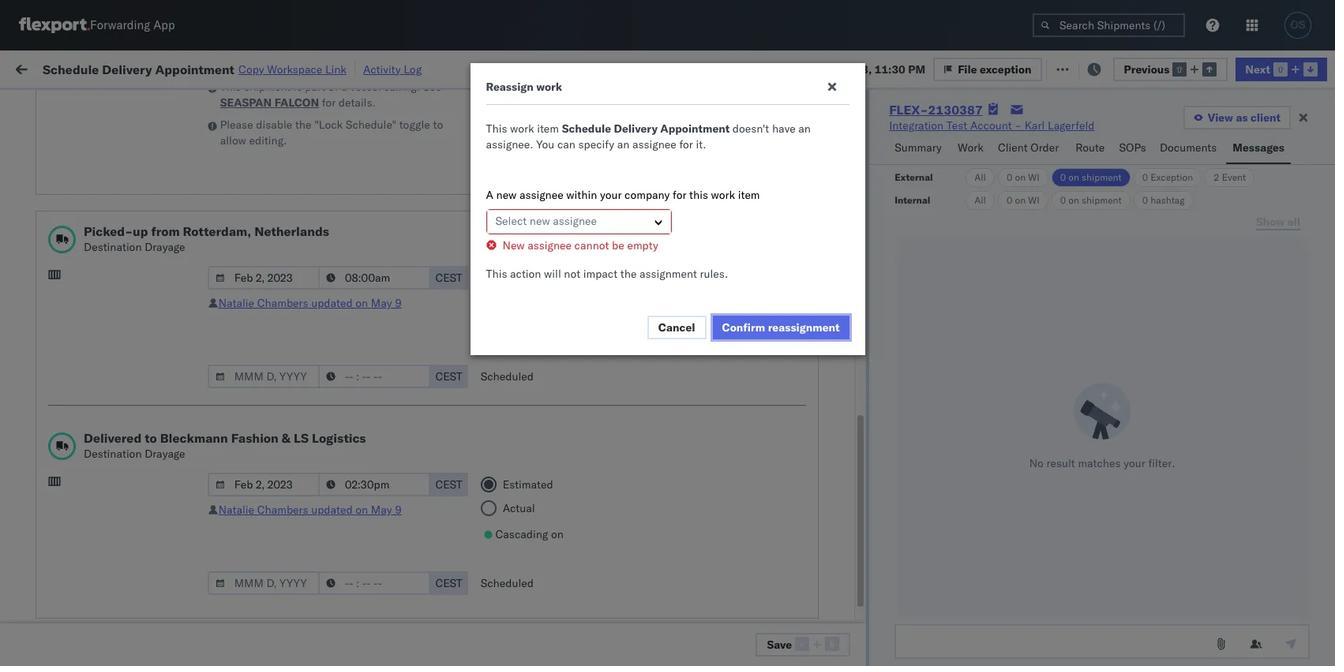 Task type: locate. For each thing, give the bounding box(es) containing it.
1 vertical spatial schedule delivery appointment link
[[36, 294, 194, 310]]

numbers for mbl/mawb numbers
[[1133, 129, 1172, 141]]

2 2130384 from the top
[[906, 574, 954, 588]]

1 horizontal spatial work
[[958, 141, 984, 155]]

shipment for external
[[1082, 171, 1122, 183]]

next button
[[1236, 57, 1327, 81]]

ocean
[[483, 122, 516, 136], [620, 122, 652, 136], [723, 122, 755, 136], [483, 192, 516, 206], [620, 192, 652, 206], [723, 192, 755, 206], [483, 226, 516, 240], [620, 226, 652, 240], [483, 261, 516, 275], [620, 261, 652, 275], [723, 261, 755, 275], [723, 296, 755, 310], [620, 330, 652, 345], [723, 330, 755, 345], [483, 365, 516, 379], [620, 365, 652, 379], [723, 365, 755, 379], [483, 400, 516, 414], [483, 469, 516, 484], [483, 504, 516, 518], [483, 539, 516, 553], [483, 574, 516, 588], [483, 608, 516, 623]]

customs down delivered
[[75, 496, 119, 510]]

edt, up 2:00 am est, nov 9, 2022
[[302, 192, 326, 206]]

1 vertical spatial flex-2130384
[[872, 574, 954, 588]]

2 vertical spatial nov
[[328, 226, 349, 240]]

hlxu8034992
[[1141, 122, 1218, 136], [1141, 156, 1218, 171], [1141, 191, 1218, 205], [1141, 226, 1218, 240]]

estimated up actual
[[503, 478, 553, 492]]

schedule delivery appointment down workitem button
[[36, 156, 194, 170]]

schedule pickup from los angeles, ca link for 2nd schedule pickup from los angeles, ca button
[[36, 182, 224, 214]]

this inside this shipment is part of a vessel sailing. see seaspan falcon for details.
[[220, 80, 241, 94]]

0 vertical spatial drayage
[[145, 240, 185, 254]]

schedule pickup from los angeles, ca down 'ready'
[[36, 113, 213, 143]]

this down 'message'
[[220, 80, 241, 94]]

confirm inside confirm pickup from rotterdam, netherlands
[[36, 600, 77, 614]]

ceau7522281, hlxu6269489, hlxu8034992 up route
[[973, 122, 1218, 136]]

9 ocean fcl from the top
[[483, 539, 539, 553]]

1 horizontal spatial 23,
[[855, 62, 872, 76]]

maeu9408431 for 11:30 pm est, jan 23, 2023
[[1076, 435, 1155, 449]]

may for delivered to bleckmann fashion & ls logistics
[[371, 503, 392, 517]]

2 natalie chambers updated on may 9 button from the top
[[218, 503, 402, 517]]

nov
[[329, 122, 350, 136], [329, 192, 350, 206], [328, 226, 349, 240]]

2 estimated from the top
[[503, 478, 553, 492]]

1 vertical spatial omkar
[[1273, 157, 1306, 171]]

2 vertical spatial this
[[486, 267, 507, 281]]

1 vertical spatial schedule pickup from rotterdam, netherlands button
[[36, 564, 224, 597]]

1 9 from the top
[[395, 296, 402, 310]]

2 2:59 am est, dec 14, 2022 from the top
[[254, 296, 399, 310]]

8 ocean fcl from the top
[[483, 504, 539, 518]]

1 vertical spatial savan
[[1309, 157, 1335, 171]]

customs left up
[[75, 218, 119, 232]]

ceau7522281, hlxu6269489, hlxu8034992 down route 'button'
[[973, 191, 1218, 205]]

0 horizontal spatial to
[[145, 430, 157, 446]]

natalie chambers updated on may 9 for &
[[218, 503, 402, 517]]

test
[[947, 118, 968, 133], [655, 122, 676, 136], [758, 122, 779, 136], [655, 192, 676, 206], [758, 192, 779, 206], [655, 226, 676, 240], [655, 261, 676, 275], [758, 261, 779, 275], [758, 296, 779, 310], [655, 330, 676, 345], [758, 330, 779, 345], [655, 365, 676, 379], [758, 365, 779, 379], [738, 400, 759, 414], [746, 435, 767, 449], [746, 504, 767, 518], [746, 539, 767, 553], [746, 574, 767, 588], [746, 608, 767, 623], [746, 643, 767, 657]]

4 test123456 from the top
[[1076, 226, 1142, 240]]

netherlands inside picked-up from rotterdam, netherlands destination drayage
[[254, 223, 329, 239]]

1 horizontal spatial client
[[998, 141, 1028, 155]]

an right have
[[799, 122, 811, 136]]

as right mark
[[529, 83, 541, 97]]

0 vertical spatial schedule pickup from rotterdam, netherlands button
[[36, 425, 224, 458]]

0 vertical spatial destination
[[84, 240, 142, 254]]

2 maeu9408431 from the top
[[1076, 608, 1155, 623]]

1 vertical spatial 2:59 am est, dec 14, 2022
[[254, 296, 399, 310]]

2 upload customs clearance documents link from the top
[[36, 495, 224, 526]]

2 1846748 from the top
[[906, 157, 954, 171]]

3 1889466 from the top
[[906, 330, 954, 345]]

numbers for container numbers
[[973, 135, 1012, 147]]

2 wi from the top
[[1028, 194, 1040, 206]]

2023 right 25,
[[369, 469, 396, 484]]

2 schedule delivery appointment link from the top
[[36, 294, 194, 310]]

2:59 am est, dec 14, 2022 up 9:00 am est, dec 24, 2022
[[254, 296, 399, 310]]

new right a
[[496, 188, 517, 202]]

file exception down the search shipments (/) text box
[[1065, 61, 1139, 75]]

copy
[[238, 62, 264, 76]]

schedule pickup from los angeles, ca button down upload customs clearance documents button
[[36, 252, 224, 285]]

messages
[[1233, 141, 1285, 155]]

exception up integration test account - karl lagerfeld link
[[980, 62, 1032, 76]]

4 hlxu8034992 from the top
[[1141, 226, 1218, 240]]

flex-1662119 button
[[847, 466, 957, 488], [847, 466, 957, 488]]

2 resize handle column header from the left
[[401, 122, 420, 667]]

0 horizontal spatial your
[[600, 188, 622, 202]]

confirm pickup from rotterdam, netherlands
[[36, 600, 199, 630]]

destination down picked-
[[84, 240, 142, 254]]

edt, down falcon
[[302, 122, 326, 136]]

8 resize handle column header from the left
[[1049, 122, 1068, 667]]

1 ceau7522281, from the top
[[973, 122, 1054, 136]]

client for client name
[[586, 129, 612, 141]]

cest
[[436, 271, 463, 285], [436, 370, 463, 384], [436, 478, 463, 492], [436, 576, 463, 591]]

4 1889466 from the top
[[906, 365, 954, 379]]

numbers
[[1133, 129, 1172, 141], [973, 135, 1012, 147]]

this left action
[[486, 267, 507, 281]]

mmm d, yyyy text field for rotterdam,
[[207, 266, 320, 290]]

0 vertical spatial 2:59 am est, dec 14, 2022
[[254, 261, 399, 275]]

schedule pickup from los angeles, ca link for fifth schedule pickup from los angeles, ca button from the bottom
[[36, 113, 224, 144]]

an down this work item schedule delivery appointment
[[617, 137, 630, 152]]

work down container
[[958, 141, 984, 155]]

schedule pickup from los angeles, ca down delivered
[[36, 461, 213, 491]]

0 vertical spatial no
[[374, 98, 386, 109]]

2 0 on shipment from the top
[[1060, 194, 1122, 206]]

netherlands for 11:30 pm est, jan 23, 2023 schedule pickup from rotterdam, netherlands link
[[36, 442, 98, 456]]

11:30 for 11:30 pm est, jan 23, 2023
[[254, 435, 285, 449]]

2:59 am edt, nov 5, 2022 down this shipment is part of a vessel sailing. see seaspan falcon for details.
[[254, 122, 393, 136]]

2 customs from the top
[[75, 496, 119, 510]]

pm right fashion
[[288, 435, 305, 449]]

2:59 am edt, nov 5, 2022 up 2:00 am est, nov 9, 2022
[[254, 192, 393, 206]]

2:59 down editing.
[[254, 192, 278, 206]]

pm up flex-2130387 link
[[908, 62, 926, 76]]

as for view
[[1236, 111, 1248, 125]]

1 vertical spatial 9
[[395, 503, 402, 517]]

1 vertical spatial 2130384
[[906, 574, 954, 588]]

natalie chambers updated on may 9 button down 2:59 am est, jan 25, 2023
[[218, 503, 402, 517]]

schedule pickup from los angeles, ca link for 2nd schedule pickup from los angeles, ca button from the bottom
[[36, 391, 224, 422]]

schedule pickup from rotterdam, netherlands for 11:30
[[36, 426, 205, 456]]

2 savan from the top
[[1309, 157, 1335, 171]]

resize handle column header for deadline
[[401, 122, 420, 667]]

shipment inside this shipment is part of a vessel sailing. see seaspan falcon for details.
[[244, 80, 291, 94]]

4 ca from the top
[[36, 338, 51, 352]]

resize handle column header for mbl/mawb numbers
[[1246, 122, 1265, 667]]

1 hlxu8034992 from the top
[[1141, 122, 1218, 136]]

chambers for netherlands
[[257, 296, 308, 310]]

0 vertical spatial new
[[496, 188, 517, 202]]

4 schedule pickup from los angeles, ca from the top
[[36, 391, 213, 421]]

upload customs clearance documents for second "upload customs clearance documents" link from the bottom
[[36, 218, 173, 248]]

schedule pickup from los angeles, ca link down 'ready'
[[36, 113, 224, 144]]

flex-1846748 button
[[847, 118, 957, 140], [847, 118, 957, 140], [847, 153, 957, 175], [847, 153, 957, 175], [847, 188, 957, 210], [847, 188, 957, 210], [847, 222, 957, 244], [847, 222, 957, 244]]

bookings
[[689, 400, 735, 414]]

reassign
[[486, 80, 534, 94]]

11:30 left ls
[[254, 435, 285, 449]]

1 2:59 am est, dec 14, 2022 from the top
[[254, 261, 399, 275]]

1846748 down flex-2130387 link
[[906, 122, 954, 136]]

flexport. image
[[19, 17, 90, 33]]

0 horizontal spatial the
[[295, 118, 312, 132]]

flex-1846748 up external
[[872, 157, 954, 171]]

flex-2130387 for 11:30 pm est, jan 23, 2023
[[872, 435, 954, 449]]

please
[[220, 118, 253, 132]]

confirm for confirm pickup from rotterdam, netherlands
[[36, 600, 77, 614]]

work inside work button
[[958, 141, 984, 155]]

0 vertical spatial clearance
[[122, 218, 173, 232]]

9 resize handle column header from the left
[[1246, 122, 1265, 667]]

omkar up messages
[[1273, 122, 1306, 136]]

0 on wi for external
[[1007, 171, 1040, 183]]

for
[[322, 96, 336, 110], [152, 98, 165, 109], [679, 137, 693, 152], [673, 188, 687, 202]]

schedule delivery appointment for third the "schedule delivery appointment" button from the top
[[36, 538, 194, 552]]

-- : -- -- text field down 9,
[[318, 266, 430, 290]]

0 on wi
[[1007, 171, 1040, 183], [1007, 194, 1040, 206]]

work right import
[[173, 61, 200, 75]]

mbl/mawb numbers
[[1076, 129, 1172, 141]]

schedule pickup from los angeles, ca down upload customs clearance documents button
[[36, 252, 213, 282]]

confirm inside confirm pickup from los angeles, ca
[[36, 322, 77, 336]]

0 horizontal spatial as
[[529, 83, 541, 97]]

1 omkar savan from the top
[[1273, 122, 1335, 136]]

Search Work text field
[[804, 56, 976, 80]]

drayage down bleckmann
[[145, 447, 185, 461]]

for down of
[[322, 96, 336, 110]]

schedule delivery appointment link for second the "schedule delivery appointment" button from the bottom
[[36, 294, 194, 310]]

1 natalie chambers updated on may 9 button from the top
[[218, 296, 402, 310]]

4 ceau7522281, hlxu6269489, hlxu8034992 from the top
[[973, 226, 1218, 240]]

MMM D, YYYY text field
[[207, 572, 320, 595]]

pickup inside confirm pickup from rotterdam, netherlands
[[80, 600, 114, 614]]

omkar
[[1273, 122, 1306, 136], [1273, 157, 1306, 171]]

destination down delivered
[[84, 447, 142, 461]]

your right within
[[600, 188, 622, 202]]

1889466
[[906, 261, 954, 275], [906, 296, 954, 310], [906, 330, 954, 345], [906, 365, 954, 379]]

1 vertical spatial your
[[1124, 456, 1146, 470]]

drayage inside picked-up from rotterdam, netherlands destination drayage
[[145, 240, 185, 254]]

2 ceau7522281, hlxu6269489, hlxu8034992 from the top
[[973, 156, 1218, 171]]

1 vertical spatial destination
[[84, 447, 142, 461]]

client order button
[[992, 133, 1069, 164]]

30,
[[348, 574, 365, 588]]

1 vertical spatial customs
[[75, 496, 119, 510]]

3 fcl from the top
[[519, 226, 539, 240]]

0 vertical spatial 14,
[[352, 261, 369, 275]]

0 vertical spatial maeu9408431
[[1076, 435, 1155, 449]]

1 vertical spatial schedule pickup from rotterdam, netherlands link
[[36, 564, 224, 596]]

2 all from the top
[[975, 194, 986, 206]]

consignee right demo
[[662, 400, 715, 414]]

netherlands for confirm pickup from rotterdam, netherlands link
[[36, 616, 98, 630]]

work right mark
[[536, 80, 562, 94]]

0 vertical spatial nov
[[329, 122, 350, 136]]

1 horizontal spatial file
[[1065, 61, 1084, 75]]

23, up 25,
[[355, 435, 372, 449]]

dec up 9:00 am est, dec 24, 2022
[[328, 296, 349, 310]]

batch
[[1246, 61, 1277, 75]]

MMM D, YYYY text field
[[207, 266, 320, 290], [207, 365, 320, 389], [207, 473, 320, 497]]

4 schedule pickup from los angeles, ca link from the top
[[36, 391, 224, 422]]

updated for picked-up from rotterdam, netherlands
[[311, 296, 353, 310]]

schedule delivery appointment link
[[36, 155, 194, 171], [36, 294, 194, 310], [36, 537, 194, 553]]

0 vertical spatial to
[[433, 118, 443, 132]]

maeu9408431 for 2:00 am est, feb 3, 2023
[[1076, 608, 1155, 623]]

0 vertical spatial 2:59 am edt, nov 5, 2022
[[254, 122, 393, 136]]

1 horizontal spatial your
[[1124, 456, 1146, 470]]

1 vertical spatial all button
[[966, 191, 995, 210]]

6 fcl from the top
[[519, 400, 539, 414]]

: for snoozed
[[367, 98, 370, 109]]

snoozed : no
[[330, 98, 386, 109]]

0 vertical spatial updated
[[311, 296, 353, 310]]

2130387 for 11:30 pm est, jan 28, 2023
[[906, 504, 954, 518]]

assignee
[[633, 137, 677, 152], [520, 188, 564, 202], [553, 214, 597, 228], [528, 238, 572, 253]]

3 cest from the top
[[436, 478, 463, 492]]

mmm d, yyyy text field down fashion
[[207, 473, 320, 497]]

2 ca from the top
[[36, 199, 51, 213]]

1 may from the top
[[371, 296, 392, 310]]

3 am from the top
[[281, 226, 299, 240]]

scheduled for picked-up from rotterdam, netherlands
[[481, 370, 534, 384]]

resize handle column header for flex id
[[946, 122, 965, 667]]

schedule pickup from rotterdam, netherlands button for 8:30 pm est, jan 30, 2023
[[36, 564, 224, 597]]

flex-2130387 for 2:00 am est, feb 3, 2023
[[872, 608, 954, 623]]

lagerfeld
[[1048, 118, 1095, 133], [847, 435, 894, 449], [847, 504, 894, 518], [847, 539, 894, 553], [847, 574, 894, 588], [847, 608, 894, 623], [847, 643, 894, 657]]

0 horizontal spatial new
[[496, 188, 517, 202]]

1 vertical spatial drayage
[[145, 447, 185, 461]]

: for status
[[114, 98, 117, 109]]

schedule delivery appointment copy workspace link
[[43, 61, 347, 77]]

1 upload from the top
[[36, 218, 72, 232]]

netherlands inside confirm pickup from rotterdam, netherlands
[[36, 616, 98, 630]]

1 vertical spatial updated
[[311, 503, 353, 517]]

1 horizontal spatial item
[[738, 188, 760, 202]]

1 horizontal spatial no
[[1029, 456, 1044, 470]]

falcon
[[275, 96, 319, 110]]

all for external
[[975, 171, 986, 183]]

1 vertical spatial 2:00
[[254, 608, 278, 623]]

schedule delivery appointment link for third the "schedule delivery appointment" button from the top
[[36, 537, 194, 553]]

company
[[625, 188, 670, 202]]

client inside client name button
[[586, 129, 612, 141]]

0 horizontal spatial an
[[617, 137, 630, 152]]

customs
[[75, 218, 119, 232], [75, 496, 119, 510]]

1 mmm d, yyyy text field from the top
[[207, 266, 320, 290]]

schedule delivery appointment up confirm pickup from rotterdam, netherlands
[[36, 538, 194, 552]]

2:59 up fashion
[[254, 400, 278, 414]]

1 flex-2130384 from the top
[[872, 539, 954, 553]]

file exception up integration test account - karl lagerfeld link
[[958, 62, 1032, 76]]

a
[[486, 188, 493, 202]]

the down falcon
[[295, 118, 312, 132]]

previous
[[1124, 62, 1170, 76]]

this action will not impact the assignment rules.
[[486, 267, 728, 281]]

schedule pickup from los angeles, ca link down upload customs clearance documents button
[[36, 252, 224, 283]]

schedule pickup from los angeles, ca up upload customs clearance documents button
[[36, 183, 213, 213]]

summary button
[[889, 133, 952, 164]]

schedule pickup from rotterdam, netherlands button for 11:30 pm est, jan 23, 2023
[[36, 425, 224, 458]]

0 vertical spatial customs
[[75, 218, 119, 232]]

2023 right 28,
[[375, 504, 402, 518]]

from inside picked-up from rotterdam, netherlands destination drayage
[[151, 223, 180, 239]]

dec
[[328, 261, 349, 275], [328, 296, 349, 310], [328, 365, 349, 379]]

seaspan falcon link
[[220, 95, 319, 111]]

2023 right 30,
[[368, 574, 395, 588]]

2 schedule pickup from los angeles, ca link from the top
[[36, 182, 224, 214]]

to right toggle
[[433, 118, 443, 132]]

2 destination from the top
[[84, 447, 142, 461]]

natalie chambers updated on may 9 button up 9:00 am est, dec 24, 2022
[[218, 296, 402, 310]]

1 ocean fcl from the top
[[483, 122, 539, 136]]

previous button
[[1113, 57, 1228, 81]]

0 vertical spatial mmm d, yyyy text field
[[207, 266, 320, 290]]

estimated for picked-up from rotterdam, netherlands
[[503, 271, 553, 285]]

pm right 8:30
[[281, 574, 298, 588]]

chambers down 2:59 am est, jan 25, 2023
[[257, 503, 308, 517]]

28,
[[355, 504, 372, 518]]

schedule pickup from los angeles, ca link
[[36, 113, 224, 144], [36, 182, 224, 214], [36, 252, 224, 283], [36, 391, 224, 422], [36, 460, 224, 492]]

file
[[1065, 61, 1084, 75], [958, 62, 977, 76]]

activity log button
[[363, 60, 422, 78]]

10 resize handle column header from the left
[[1295, 122, 1314, 667]]

2:59 down fashion
[[254, 469, 278, 484]]

chambers up 9:00 at the left of the page
[[257, 296, 308, 310]]

0 vertical spatial gvcu5265864
[[973, 608, 1051, 622]]

6 ca from the top
[[36, 477, 51, 491]]

ceau7522281, hlxu6269489, hlxu8034992 down 0 hashtag
[[973, 226, 1218, 240]]

consignee for bookings test consignee
[[762, 400, 815, 414]]

as inside view as client button
[[1236, 111, 1248, 125]]

13,
[[349, 400, 366, 414]]

schedule delivery appointment for 3rd the "schedule delivery appointment" button from the bottom of the page
[[36, 156, 194, 170]]

jan for 11:30 pm est, jan 28, 2023
[[334, 504, 352, 518]]

updated for delivered to bleckmann fashion & ls logistics
[[311, 503, 353, 517]]

have
[[772, 122, 796, 136]]

5 fcl from the top
[[519, 365, 539, 379]]

a new assignee within your company for this work item
[[486, 188, 760, 202]]

wi for external
[[1028, 171, 1040, 183]]

1 clearance from the top
[[122, 218, 173, 232]]

netherlands
[[254, 223, 329, 239], [36, 442, 98, 456], [36, 581, 98, 595], [36, 616, 98, 630]]

client inside client order button
[[998, 141, 1028, 155]]

hashtag
[[1151, 194, 1185, 206]]

0 on shipment for 0 exception
[[1060, 171, 1122, 183]]

schedule delivery appointment
[[36, 156, 194, 170], [36, 295, 194, 309], [36, 538, 194, 552]]

2 scheduled from the top
[[481, 576, 534, 591]]

snoozed
[[330, 98, 367, 109]]

test123456
[[1076, 122, 1142, 136], [1076, 157, 1142, 171], [1076, 192, 1142, 206], [1076, 226, 1142, 240]]

1 schedule delivery appointment link from the top
[[36, 155, 194, 171]]

1 schedule delivery appointment button from the top
[[36, 155, 194, 173]]

0 vertical spatial as
[[529, 83, 541, 97]]

1 schedule pickup from rotterdam, netherlands link from the top
[[36, 425, 224, 457]]

3,
[[351, 608, 361, 623]]

karl inside integration test account - karl lagerfeld link
[[1025, 118, 1045, 133]]

work for my
[[45, 57, 86, 79]]

2:59 down picked-up from rotterdam, netherlands destination drayage
[[254, 261, 278, 275]]

schedule pickup from rotterdam, netherlands for 8:30
[[36, 565, 205, 595]]

the inside please disable the "lock schedule" toggle to allow editing.
[[295, 118, 312, 132]]

in
[[236, 98, 245, 109]]

1 all button from the top
[[966, 168, 995, 187]]

1 vertical spatial an
[[617, 137, 630, 152]]

1 vertical spatial natalie
[[218, 503, 254, 517]]

2:59 am est, dec 14, 2022 down 2:00 am est, nov 9, 2022
[[254, 261, 399, 275]]

los inside confirm pickup from los angeles, ca
[[142, 322, 160, 336]]

resize handle column header for container numbers
[[1049, 122, 1068, 667]]

hlxu6269489,
[[1057, 122, 1138, 136], [1057, 156, 1138, 171], [1057, 191, 1138, 205], [1057, 226, 1138, 240]]

9
[[395, 296, 402, 310], [395, 503, 402, 517]]

no result matches your filter.
[[1029, 456, 1175, 470]]

1 test123456 from the top
[[1076, 122, 1142, 136]]

0 vertical spatial edt,
[[302, 122, 326, 136]]

1 vertical spatial shipment
[[1082, 171, 1122, 183]]

0 vertical spatial 0 on wi
[[1007, 171, 1040, 183]]

jan left 30,
[[327, 574, 345, 588]]

0 horizontal spatial 23,
[[355, 435, 372, 449]]

-- : -- -- text field
[[318, 473, 430, 497]]

0 vertical spatial upload
[[36, 218, 72, 232]]

result
[[1047, 456, 1075, 470]]

consignee right bookings
[[762, 400, 815, 414]]

savan right actions
[[1309, 122, 1335, 136]]

1 vertical spatial mmm d, yyyy text field
[[207, 365, 320, 389]]

schedule pickup from rotterdam, netherlands link for 11:30 pm est, jan 23, 2023
[[36, 425, 224, 457]]

upload customs clearance documents inside upload customs clearance documents button
[[36, 218, 173, 248]]

3 ocean fcl from the top
[[483, 226, 539, 240]]

ceau7522281, hlxu6269489, hlxu8034992 down route
[[973, 156, 1218, 171]]

0 vertical spatial schedule pickup from rotterdam, netherlands
[[36, 426, 205, 456]]

drayage down up
[[145, 240, 185, 254]]

schedule delivery appointment link down workitem button
[[36, 155, 194, 171]]

schedule pickup from rotterdam, netherlands link for 8:30 pm est, jan 30, 2023
[[36, 564, 224, 596]]

1 chambers from the top
[[257, 296, 308, 310]]

flex id button
[[839, 126, 949, 141]]

1 cest from the top
[[436, 271, 463, 285]]

client name
[[586, 129, 639, 141]]

1 vertical spatial item
[[738, 188, 760, 202]]

jan for 2:59 am est, jan 13, 2023
[[328, 400, 346, 414]]

2 : from the left
[[367, 98, 370, 109]]

14, down 9,
[[352, 261, 369, 275]]

2 14, from the top
[[352, 296, 369, 310]]

message (0)
[[213, 61, 278, 75]]

0 vertical spatial all
[[975, 171, 986, 183]]

2 2:00 from the top
[[254, 608, 278, 623]]

route button
[[1069, 133, 1113, 164]]

0 horizontal spatial numbers
[[973, 135, 1012, 147]]

dec down 2:00 am est, nov 9, 2022
[[328, 261, 349, 275]]

to right delivered
[[145, 430, 157, 446]]

rotterdam, inside confirm pickup from rotterdam, netherlands
[[142, 600, 199, 614]]

7 resize handle column header from the left
[[946, 122, 965, 667]]

appointment up confirm pickup from los angeles, ca link at left
[[129, 295, 194, 309]]

1 vertical spatial 2:59 am edt, nov 5, 2022
[[254, 192, 393, 206]]

0 vertical spatial flex-2130384
[[872, 539, 954, 553]]

schedule pickup from rotterdam, netherlands
[[36, 426, 205, 456], [36, 565, 205, 595]]

schedule pickup from los angeles, ca link down delivered
[[36, 460, 224, 492]]

2 natalie from the top
[[218, 503, 254, 517]]

omkar savan down actions
[[1273, 157, 1335, 171]]

confirm for confirm pickup from los angeles, ca
[[36, 322, 77, 336]]

1 vertical spatial scheduled
[[481, 576, 534, 591]]

natalie down picked-up from rotterdam, netherlands destination drayage
[[218, 296, 254, 310]]

due jan 23, 11:30 pm
[[812, 62, 926, 76]]

1 vertical spatial dec
[[328, 296, 349, 310]]

0 vertical spatial schedule delivery appointment
[[36, 156, 194, 170]]

3 test123456 from the top
[[1076, 192, 1142, 206]]

1 horizontal spatial file exception
[[1065, 61, 1139, 75]]

2023 for 8:30 pm est, jan 30, 2023
[[368, 574, 395, 588]]

2 upload from the top
[[36, 496, 72, 510]]

3 resize handle column header from the left
[[456, 122, 475, 667]]

the
[[295, 118, 312, 132], [621, 267, 637, 281]]

1 vertical spatial schedule delivery appointment button
[[36, 294, 194, 312]]

resize handle column header for mode
[[559, 122, 578, 667]]

consignee up this
[[689, 129, 734, 141]]

mmm d, yyyy text field for fashion
[[207, 473, 320, 497]]

schedule"
[[346, 118, 397, 132]]

1 schedule pickup from los angeles, ca from the top
[[36, 113, 213, 143]]

0 vertical spatial your
[[600, 188, 622, 202]]

client left name
[[586, 129, 612, 141]]

est,
[[302, 226, 326, 240], [302, 261, 326, 275], [302, 296, 326, 310], [302, 365, 326, 379], [302, 400, 326, 414], [308, 435, 332, 449], [302, 469, 326, 484], [308, 504, 332, 518], [301, 574, 325, 588], [302, 608, 326, 623]]

0 vertical spatial 0 on shipment
[[1060, 171, 1122, 183]]

1846748 down internal
[[906, 226, 954, 240]]

numbers inside 'button'
[[1133, 129, 1172, 141]]

account
[[970, 118, 1012, 133], [770, 435, 811, 449], [770, 504, 811, 518], [770, 539, 811, 553], [770, 574, 811, 588], [770, 608, 811, 623], [770, 643, 811, 657]]

1 am from the top
[[281, 122, 299, 136]]

3 schedule delivery appointment button from the top
[[36, 537, 194, 555]]

wi for internal
[[1028, 194, 1040, 206]]

0 vertical spatial item
[[537, 122, 559, 136]]

schedule delivery appointment up confirm pickup from los angeles, ca
[[36, 295, 194, 309]]

flex-1846748 up summary at the top of page
[[872, 122, 954, 136]]

pm down 2:59 am est, jan 25, 2023
[[288, 504, 305, 518]]

2 vertical spatial 11:30
[[254, 504, 285, 518]]

1 vertical spatial new
[[530, 214, 550, 228]]

new for a
[[496, 188, 517, 202]]

2 schedule pickup from los angeles, ca button from the top
[[36, 182, 224, 215]]

5, down snoozed : no
[[352, 122, 363, 136]]

by:
[[57, 97, 72, 111]]

to inside delivered to bleckmann fashion & ls logistics destination drayage
[[145, 430, 157, 446]]

1 gvcu5265864 from the top
[[973, 608, 1051, 622]]

1 schedule pickup from rotterdam, netherlands button from the top
[[36, 425, 224, 458]]

no left result
[[1029, 456, 1044, 470]]

0 vertical spatial chambers
[[257, 296, 308, 310]]

updated left 28,
[[311, 503, 353, 517]]

1 vertical spatial 11:30
[[254, 435, 285, 449]]

may for picked-up from rotterdam, netherlands
[[371, 296, 392, 310]]

flex-2130387 button
[[847, 431, 957, 453], [847, 431, 957, 453], [847, 500, 957, 522], [847, 500, 957, 522], [847, 605, 957, 627], [847, 605, 957, 627], [847, 639, 957, 661], [847, 639, 957, 661]]

0 vertical spatial an
[[799, 122, 811, 136]]

2 edt, from the top
[[302, 192, 326, 206]]

file exception
[[1065, 61, 1139, 75], [958, 62, 1032, 76]]

estimated down new
[[503, 271, 553, 285]]

file down the search shipments (/) text box
[[1065, 61, 1084, 75]]

0 horizontal spatial :
[[114, 98, 117, 109]]

destination inside delivered to bleckmann fashion & ls logistics destination drayage
[[84, 447, 142, 461]]

1 destination from the top
[[84, 240, 142, 254]]

1846748 down summary at the top of page
[[906, 157, 954, 171]]

resize handle column header
[[226, 122, 245, 667], [401, 122, 420, 667], [456, 122, 475, 667], [559, 122, 578, 667], [662, 122, 681, 667], [820, 122, 839, 667], [946, 122, 965, 667], [1049, 122, 1068, 667], [1246, 122, 1265, 667], [1295, 122, 1314, 667]]

2 vertical spatial schedule delivery appointment
[[36, 538, 194, 552]]

0 vertical spatial estimated
[[503, 271, 553, 285]]

2 test123456 from the top
[[1076, 157, 1142, 171]]

1 vertical spatial gvcu5265864
[[973, 643, 1051, 657]]

2023 for 11:30 pm est, jan 23, 2023
[[375, 435, 402, 449]]

as for mark
[[529, 83, 541, 97]]

1662119
[[906, 469, 954, 484]]

pm for 11:30 pm est, jan 28, 2023
[[288, 504, 305, 518]]

2 cest from the top
[[436, 370, 463, 384]]

numbers inside container numbers
[[973, 135, 1012, 147]]

natalie chambers updated on may 9
[[218, 296, 402, 310], [218, 503, 402, 517]]

client for client order
[[998, 141, 1028, 155]]

schedule delivery appointment button up confirm pickup from rotterdam, netherlands
[[36, 537, 194, 555]]

upload customs clearance documents link
[[36, 217, 224, 248], [36, 495, 224, 526]]

uetu5238478
[[1057, 365, 1134, 379]]

consignee
[[689, 129, 734, 141], [662, 400, 715, 414], [762, 400, 815, 414]]

1 ceau7522281, hlxu6269489, hlxu8034992 from the top
[[973, 122, 1218, 136]]

delivery for second the "schedule delivery appointment" button from the bottom
[[86, 295, 126, 309]]

abcd1234560
[[973, 469, 1051, 483]]

1 upload customs clearance documents link from the top
[[36, 217, 224, 248]]

: down vessel
[[367, 98, 370, 109]]

1 hlxu6269489, from the top
[[1057, 122, 1138, 136]]

all button for internal
[[966, 191, 995, 210]]

natalie chambers updated on may 9 for netherlands
[[218, 296, 402, 310]]

1 horizontal spatial :
[[367, 98, 370, 109]]

jan left 28,
[[334, 504, 352, 518]]

2:59
[[254, 122, 278, 136], [254, 192, 278, 206], [254, 261, 278, 275], [254, 296, 278, 310], [254, 400, 278, 414], [254, 469, 278, 484]]

1 vertical spatial schedule pickup from rotterdam, netherlands
[[36, 565, 205, 595]]

None text field
[[895, 625, 1310, 659]]

progress
[[247, 98, 287, 109]]

confirm reassignment
[[722, 321, 840, 335]]

0 horizontal spatial client
[[586, 129, 612, 141]]

filtered
[[16, 97, 54, 111]]

schedule delivery appointment button down workitem button
[[36, 155, 194, 173]]

confirm pickup from los angeles, ca link
[[36, 321, 224, 353]]

1 vertical spatial 5,
[[352, 192, 363, 206]]

jan
[[835, 62, 852, 76], [328, 400, 346, 414], [334, 435, 352, 449], [328, 469, 346, 484], [334, 504, 352, 518], [327, 574, 345, 588]]

deadline
[[254, 129, 293, 141]]

exception down the search shipments (/) text box
[[1087, 61, 1139, 75]]

0 vertical spatial dec
[[328, 261, 349, 275]]

1 vertical spatial clearance
[[122, 496, 173, 510]]

1 wi from the top
[[1028, 171, 1040, 183]]

0 vertical spatial 9
[[395, 296, 402, 310]]

2 vertical spatial schedule delivery appointment link
[[36, 537, 194, 553]]

0 vertical spatial scheduled
[[481, 370, 534, 384]]

0 vertical spatial 2:00
[[254, 226, 278, 240]]

0 vertical spatial shipment
[[244, 80, 291, 94]]

confirm delivery
[[36, 364, 120, 379]]

clearance inside button
[[122, 218, 173, 232]]

5 schedule pickup from los angeles, ca button from the top
[[36, 460, 224, 493]]

2:59 down progress
[[254, 122, 278, 136]]

9 for picked-up from rotterdam, netherlands
[[395, 296, 402, 310]]

2 vertical spatial maeu9408431
[[1076, 643, 1155, 657]]

1 vertical spatial maeu9408431
[[1076, 608, 1155, 623]]

1 horizontal spatial an
[[799, 122, 811, 136]]

clearance
[[122, 218, 173, 232], [122, 496, 173, 510]]

0 vertical spatial -- : -- -- text field
[[318, 266, 430, 290]]

natalie for rotterdam,
[[218, 296, 254, 310]]

1 scheduled from the top
[[481, 370, 534, 384]]

ca inside confirm pickup from los angeles, ca
[[36, 338, 51, 352]]

-- : -- -- text field
[[318, 266, 430, 290], [318, 365, 430, 389], [318, 572, 430, 595]]

0 vertical spatial schedule pickup from rotterdam, netherlands link
[[36, 425, 224, 457]]

dec for from
[[328, 261, 349, 275]]

lhuu7894563,
[[973, 365, 1054, 379]]

-- : -- -- text field up 13,
[[318, 365, 430, 389]]



Task type: describe. For each thing, give the bounding box(es) containing it.
assignee up select new assignee
[[520, 188, 564, 202]]

is
[[294, 80, 302, 94]]

4 1846748 from the top
[[906, 226, 954, 240]]

confirm pickup from rotterdam, netherlands link
[[36, 599, 224, 631]]

1 2:59 am edt, nov 5, 2022 from the top
[[254, 122, 393, 136]]

6 2:59 from the top
[[254, 469, 278, 484]]

integration inside integration test account - karl lagerfeld link
[[889, 118, 944, 133]]

1 vertical spatial nov
[[329, 192, 350, 206]]

feb
[[328, 608, 348, 623]]

1 omkar from the top
[[1273, 122, 1306, 136]]

a
[[341, 80, 347, 94]]

9 am from the top
[[281, 608, 299, 623]]

natalie chambers updated on may 9 button for &
[[218, 503, 402, 517]]

2 schedule delivery appointment button from the top
[[36, 294, 194, 312]]

resize handle column header for client name
[[662, 122, 681, 667]]

4 cest from the top
[[436, 576, 463, 591]]

6 am from the top
[[281, 365, 299, 379]]

1 savan from the top
[[1309, 122, 1335, 136]]

delivery for third the "schedule delivery appointment" button from the top
[[86, 538, 126, 552]]

work right this
[[711, 188, 735, 202]]

3 flex-1889466 from the top
[[872, 330, 954, 345]]

schedule delivery appointment link for 3rd the "schedule delivery appointment" button from the bottom of the page
[[36, 155, 194, 171]]

you
[[536, 137, 555, 152]]

0 horizontal spatial file exception
[[958, 62, 1032, 76]]

lhuu7894563, uetu5238478
[[973, 365, 1134, 379]]

4 fcl from the top
[[519, 261, 539, 275]]

3 hlxu6269489, from the top
[[1057, 191, 1138, 205]]

upload inside button
[[36, 218, 72, 232]]

4 2:59 from the top
[[254, 296, 278, 310]]

filter.
[[1149, 456, 1175, 470]]

2 5, from the top
[[352, 192, 363, 206]]

confirm for confirm reassignment
[[722, 321, 765, 335]]

8:30 pm est, jan 30, 2023
[[254, 574, 395, 588]]

cascading
[[496, 528, 548, 542]]

container numbers button
[[965, 119, 1052, 148]]

for inside doesn't have an assignee. you can specify an assignee for it.
[[679, 137, 693, 152]]

schedule pickup from los angeles, ca link for 3rd schedule pickup from los angeles, ca button from the top
[[36, 252, 224, 283]]

2023 for 2:59 am est, jan 25, 2023
[[369, 469, 396, 484]]

"lock
[[314, 118, 343, 132]]

rotterdam, for confirm pickup from rotterdam, netherlands button
[[142, 600, 199, 614]]

status : ready for work, blocked, in progress
[[87, 98, 287, 109]]

7 am from the top
[[281, 400, 299, 414]]

of
[[328, 80, 338, 94]]

3 ceau7522281, from the top
[[973, 191, 1054, 205]]

assignee up the new assignee cannot be empty
[[553, 214, 597, 228]]

dec for appointment
[[328, 296, 349, 310]]

copy workspace link button
[[238, 62, 347, 76]]

2130387 for 2:00 am est, feb 3, 2023
[[906, 608, 954, 623]]

up
[[133, 223, 148, 239]]

2 flex-2130384 from the top
[[872, 574, 954, 588]]

from inside confirm pickup from rotterdam, netherlands
[[116, 600, 140, 614]]

flex-1662119
[[872, 469, 954, 484]]

consignee inside consignee button
[[689, 129, 734, 141]]

9:00 am est, dec 24, 2022
[[254, 365, 399, 379]]

reassignment
[[768, 321, 840, 335]]

2 2:59 am edt, nov 5, 2022 from the top
[[254, 192, 393, 206]]

2 ceau7522281, from the top
[[973, 156, 1054, 171]]

status
[[87, 98, 114, 109]]

pm for 8:30 pm est, jan 30, 2023
[[281, 574, 298, 588]]

workitem
[[17, 129, 59, 141]]

jan for 8:30 pm est, jan 30, 2023
[[327, 574, 345, 588]]

11 fcl from the top
[[519, 608, 539, 623]]

flex-2130387 for 11:30 pm est, jan 28, 2023
[[872, 504, 954, 518]]

4 hlxu6269489, from the top
[[1057, 226, 1138, 240]]

jan right due
[[835, 62, 852, 76]]

natalie chambers updated on may 9 button for netherlands
[[218, 296, 402, 310]]

2 fcl from the top
[[519, 192, 539, 206]]

6 ocean fcl from the top
[[483, 400, 539, 414]]

2:59 am est, dec 14, 2022 for schedule pickup from los angeles, ca
[[254, 261, 399, 275]]

schedule delivery appointment for second the "schedule delivery appointment" button from the bottom
[[36, 295, 194, 309]]

2:59 am est, jan 25, 2023
[[254, 469, 396, 484]]

this work item schedule delivery appointment
[[486, 122, 730, 136]]

confirm pickup from los angeles, ca
[[36, 322, 206, 352]]

delivery for 3rd the "schedule delivery appointment" button from the bottom of the page
[[86, 156, 126, 170]]

(0)
[[257, 61, 278, 75]]

2023 for 11:30 pm est, jan 28, 2023
[[375, 504, 402, 518]]

5 ocean fcl from the top
[[483, 365, 539, 379]]

angeles, inside confirm pickup from los angeles, ca
[[163, 322, 206, 336]]

2 1889466 from the top
[[906, 296, 954, 310]]

4 am from the top
[[281, 261, 299, 275]]

2 clearance from the top
[[122, 496, 173, 510]]

2130387 for 11:30 pm est, jan 23, 2023
[[906, 435, 954, 449]]

2023 for 2:00 am est, feb 3, 2023
[[364, 608, 391, 623]]

actual
[[543, 83, 576, 97]]

action
[[1280, 61, 1315, 75]]

2 hlxu8034992 from the top
[[1141, 156, 1218, 171]]

2 vertical spatial documents
[[36, 511, 93, 526]]

11:30 pm est, jan 28, 2023
[[254, 504, 402, 518]]

1 flex-1889466 from the top
[[872, 261, 954, 275]]

1 schedule pickup from los angeles, ca button from the top
[[36, 113, 224, 146]]

rules.
[[700, 267, 728, 281]]

view
[[1208, 111, 1233, 125]]

this for this shipment is part of a vessel sailing. see
[[220, 80, 241, 94]]

bleckmann
[[160, 430, 228, 446]]

rotterdam, for schedule pickup from rotterdam, netherlands button corresponding to 8:30 pm est, jan 30, 2023
[[149, 565, 205, 579]]

5 2:59 from the top
[[254, 400, 278, 414]]

3 ca from the top
[[36, 268, 51, 282]]

appointment up status : ready for work, blocked, in progress
[[155, 61, 235, 77]]

import work
[[134, 61, 200, 75]]

2:00 am est, feb 3, 2023
[[254, 608, 391, 623]]

work inside import work "button"
[[173, 61, 200, 75]]

9 for delivered to bleckmann fashion & ls logistics
[[395, 503, 402, 517]]

assignee inside doesn't have an assignee. you can specify an assignee for it.
[[633, 137, 677, 152]]

jan for 11:30 pm est, jan 23, 2023
[[334, 435, 352, 449]]

3 flex-1846748 from the top
[[872, 192, 954, 206]]

new
[[503, 238, 525, 253]]

delivery for confirm delivery button
[[80, 364, 120, 379]]

chambers for &
[[257, 503, 308, 517]]

pickup inside confirm pickup from los angeles, ca
[[80, 322, 114, 336]]

assignee down select new assignee
[[528, 238, 572, 253]]

1 1889466 from the top
[[906, 261, 954, 275]]

order
[[1031, 141, 1059, 155]]

1 fcl from the top
[[519, 122, 539, 136]]

1 horizontal spatial exception
[[1087, 61, 1139, 75]]

bookings test consignee
[[689, 400, 815, 414]]

4 ocean fcl from the top
[[483, 261, 539, 275]]

it.
[[696, 137, 706, 152]]

work for reassign
[[536, 80, 562, 94]]

within
[[566, 188, 597, 202]]

2:00 for 2:00 am est, feb 3, 2023
[[254, 608, 278, 623]]

&
[[282, 430, 291, 446]]

editing.
[[249, 133, 287, 148]]

doesn't have an assignee. you can specify an assignee for it.
[[486, 122, 811, 152]]

1 2130384 from the top
[[906, 539, 954, 553]]

2 am from the top
[[281, 192, 299, 206]]

9,
[[352, 226, 362, 240]]

mark
[[498, 83, 526, 97]]

for left work,
[[152, 98, 165, 109]]

confirm for confirm delivery
[[36, 364, 77, 379]]

drayage inside delivered to bleckmann fashion & ls logistics destination drayage
[[145, 447, 185, 461]]

actions
[[1276, 129, 1309, 141]]

4 flex-1846748 from the top
[[872, 226, 954, 240]]

2 mmm d, yyyy text field from the top
[[207, 365, 320, 389]]

delivered
[[84, 430, 142, 446]]

jan for 2:59 am est, jan 25, 2023
[[328, 469, 346, 484]]

scheduled for delivered to bleckmann fashion & ls logistics
[[481, 576, 534, 591]]

3 hlxu8034992 from the top
[[1141, 191, 1218, 205]]

external
[[895, 171, 933, 183]]

9 fcl from the top
[[519, 539, 539, 553]]

will
[[544, 267, 561, 281]]

1 -- : -- -- text field from the top
[[318, 266, 430, 290]]

appointment up confirm pickup from rotterdam, netherlands link
[[129, 538, 194, 552]]

this shipment is part of a vessel sailing. see seaspan falcon for details.
[[220, 80, 442, 110]]

2:59 am est, dec 14, 2022 for schedule delivery appointment
[[254, 296, 399, 310]]

messages button
[[1227, 133, 1291, 164]]

be
[[612, 238, 624, 253]]

due
[[812, 62, 832, 76]]

operator
[[1273, 129, 1311, 141]]

work for this
[[510, 122, 534, 136]]

0 horizontal spatial file
[[958, 62, 977, 76]]

8 am from the top
[[281, 469, 299, 484]]

customs inside button
[[75, 218, 119, 232]]

1 2:59 from the top
[[254, 122, 278, 136]]

2 omkar savan from the top
[[1273, 157, 1335, 171]]

log
[[404, 62, 422, 76]]

client
[[1251, 111, 1281, 125]]

filtered by:
[[16, 97, 72, 111]]

disable
[[256, 118, 292, 132]]

2023 for 2:59 am est, jan 13, 2023
[[369, 400, 396, 414]]

4 flex-1889466 from the top
[[872, 365, 954, 379]]

track
[[403, 61, 428, 75]]

0 on wi for internal
[[1007, 194, 1040, 206]]

assignment
[[640, 267, 697, 281]]

natalie for fashion
[[218, 503, 254, 517]]

2:00 for 2:00 am est, nov 9, 2022
[[254, 226, 278, 240]]

all for internal
[[975, 194, 986, 206]]

doesn't
[[733, 122, 769, 136]]

7 ocean fcl from the top
[[483, 469, 539, 484]]

Search Shipments (/) text field
[[1033, 13, 1185, 37]]

2 gvcu5265864 from the top
[[973, 643, 1051, 657]]

upload customs clearance documents for 2nd "upload customs clearance documents" link from the top
[[36, 496, 173, 526]]

0 vertical spatial 11:30
[[875, 62, 906, 76]]

documents button
[[1154, 133, 1227, 164]]

this for this work item
[[486, 122, 507, 136]]

confirm pickup from rotterdam, netherlands button
[[36, 599, 224, 632]]

rotterdam, inside picked-up from rotterdam, netherlands destination drayage
[[183, 223, 251, 239]]

1 edt, from the top
[[302, 122, 326, 136]]

3 ceau7522281, hlxu6269489, hlxu8034992 from the top
[[973, 191, 1218, 205]]

rotterdam, for schedule pickup from rotterdam, netherlands button associated with 11:30 pm est, jan 23, 2023
[[149, 426, 205, 440]]

ls
[[294, 430, 309, 446]]

8:30
[[254, 574, 278, 588]]

see
[[423, 80, 442, 94]]

1 vertical spatial no
[[1029, 456, 1044, 470]]

shipment for internal
[[1082, 194, 1122, 206]]

appointment up it. at the top right of page
[[660, 122, 730, 136]]

10 ocean fcl from the top
[[483, 574, 539, 588]]

resize handle column header for consignee
[[820, 122, 839, 667]]

for inside this shipment is part of a vessel sailing. see seaspan falcon for details.
[[322, 96, 336, 110]]

my
[[16, 57, 41, 79]]

4 ceau7522281, from the top
[[973, 226, 1054, 240]]

5 am from the top
[[281, 296, 299, 310]]

netherlands for schedule pickup from rotterdam, netherlands link for 8:30 pm est, jan 30, 2023
[[36, 581, 98, 595]]

3 maeu9408431 from the top
[[1076, 643, 1155, 657]]

2 flex-1846748 from the top
[[872, 157, 954, 171]]

0 exception
[[1142, 171, 1193, 183]]

759 at risk
[[291, 61, 346, 75]]

14, for schedule pickup from los angeles, ca
[[352, 261, 369, 275]]

destination inside picked-up from rotterdam, netherlands destination drayage
[[84, 240, 142, 254]]

205 on track
[[364, 61, 428, 75]]

summary
[[895, 141, 942, 155]]

mbl/mawb numbers button
[[1068, 126, 1249, 141]]

2 omkar from the top
[[1273, 157, 1306, 171]]

action
[[510, 267, 541, 281]]

new assignee cannot be empty
[[503, 238, 658, 253]]

2 hlxu6269489, from the top
[[1057, 156, 1138, 171]]

save button
[[756, 633, 851, 657]]

3 schedule pickup from los angeles, ca from the top
[[36, 252, 213, 282]]

next
[[1246, 62, 1271, 76]]

2:00 am est, nov 9, 2022
[[254, 226, 392, 240]]

-- : -- -- text field for picked-up from rotterdam, netherlands
[[318, 365, 430, 389]]

0 horizontal spatial no
[[374, 98, 386, 109]]

2 schedule pickup from los angeles, ca from the top
[[36, 183, 213, 213]]

picked-up from rotterdam, netherlands destination drayage
[[84, 223, 329, 254]]

from inside confirm pickup from los angeles, ca
[[116, 322, 140, 336]]

1 vertical spatial 23,
[[355, 435, 372, 449]]

new for select
[[530, 214, 550, 228]]

1 vertical spatial documents
[[36, 233, 93, 248]]

snooze
[[428, 129, 459, 141]]

for left this
[[673, 188, 687, 202]]

consignee for flexport demo consignee
[[662, 400, 715, 414]]

matches
[[1078, 456, 1121, 470]]

2 ocean fcl from the top
[[483, 192, 539, 206]]

2 event
[[1214, 171, 1246, 183]]

0 hashtag
[[1142, 194, 1185, 206]]

container numbers
[[973, 122, 1015, 147]]

5 ca from the top
[[36, 407, 51, 421]]

4 schedule pickup from los angeles, ca button from the top
[[36, 391, 224, 424]]

pm for 11:30 pm est, jan 23, 2023
[[288, 435, 305, 449]]

5 schedule pickup from los angeles, ca from the top
[[36, 461, 213, 491]]

message
[[213, 61, 257, 75]]

0 vertical spatial documents
[[1160, 141, 1217, 155]]

0 on shipment for 0 hashtag
[[1060, 194, 1122, 206]]

part
[[305, 80, 326, 94]]

confirm pickup from los angeles, ca button
[[36, 321, 224, 354]]

0 horizontal spatial exception
[[980, 62, 1032, 76]]

3 dec from the top
[[328, 365, 349, 379]]

-- : -- -- text field for delivered to bleckmann fashion & ls logistics
[[318, 572, 430, 595]]

workspace
[[267, 62, 322, 76]]

appointment down workitem button
[[129, 156, 194, 170]]

save
[[767, 638, 792, 652]]

3 2:59 from the top
[[254, 261, 278, 275]]

2:59 am est, jan 13, 2023
[[254, 400, 396, 414]]

1 horizontal spatial the
[[621, 267, 637, 281]]

to inside please disable the "lock schedule" toggle to allow editing.
[[433, 118, 443, 132]]

schedule pickup from los angeles, ca link for fifth schedule pickup from los angeles, ca button
[[36, 460, 224, 492]]

1 1846748 from the top
[[906, 122, 954, 136]]

11:30 for 11:30 pm est, jan 28, 2023
[[254, 504, 285, 518]]

8 fcl from the top
[[519, 504, 539, 518]]



Task type: vqa. For each thing, say whether or not it's contained in the screenshot.


